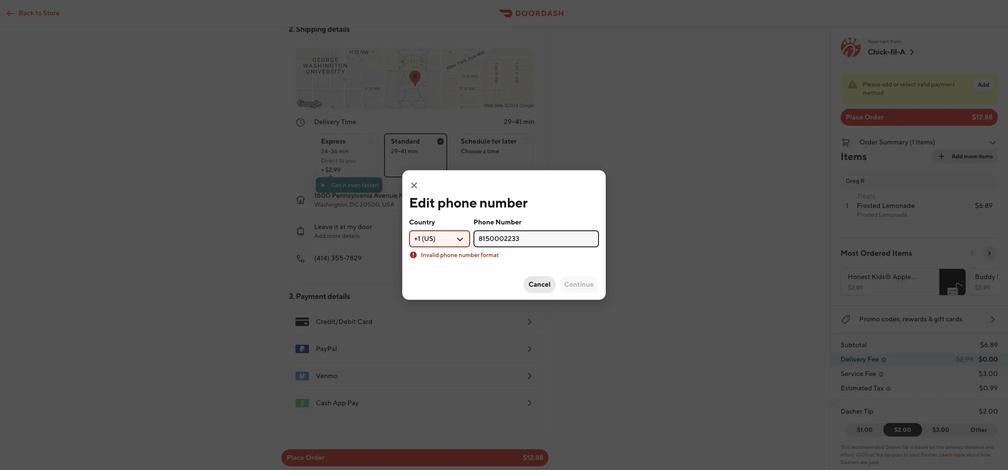 Task type: vqa. For each thing, say whether or not it's contained in the screenshot.
2. SHIPPING
yes



Task type: describe. For each thing, give the bounding box(es) containing it.
100%
[[856, 452, 870, 459]]

menu containing credit/debit card
[[289, 309, 542, 417]]

24–36 min direct to you + $2.99
[[321, 148, 356, 174]]

effort.
[[841, 452, 855, 459]]

phone for edit
[[438, 195, 477, 211]]

2. shipping details
[[289, 25, 350, 34]]

juice
[[913, 273, 930, 281]]

0 horizontal spatial 29–41 min
[[391, 148, 418, 155]]

back
[[19, 9, 34, 17]]

details for 2. shipping details
[[328, 25, 350, 34]]

cancel
[[529, 281, 551, 289]]

subtotal
[[841, 341, 868, 350]]

select
[[901, 81, 917, 88]]

or
[[894, 81, 899, 88]]

promo codes, rewards & gift cards button
[[841, 313, 999, 327]]

the
[[841, 445, 850, 451]]

add new payment method image for venmo
[[525, 372, 535, 382]]

2 frosted from the top
[[857, 212, 878, 218]]

delivery
[[946, 445, 964, 451]]

0 vertical spatial the
[[937, 445, 945, 451]]

on
[[930, 445, 936, 451]]

tip
[[864, 408, 874, 416]]

continue button
[[559, 277, 599, 294]]

other
[[971, 427, 988, 434]]

1 horizontal spatial $2.00
[[980, 408, 999, 416]]

it for even
[[343, 182, 347, 189]]

1 horizontal spatial $12.88
[[973, 113, 994, 121]]

my
[[347, 223, 357, 231]]

paypal
[[316, 345, 337, 353]]

learn more
[[940, 452, 966, 459]]

rewards
[[903, 316, 928, 324]]

$2.00 button
[[884, 424, 922, 437]]

0 horizontal spatial the
[[876, 452, 884, 459]]

2 horizontal spatial min
[[523, 118, 535, 126]]

please add or select valid payment method
[[863, 81, 956, 96]]

cards
[[947, 316, 963, 324]]

next button of carousel image
[[987, 250, 994, 257]]

(414) 355-7829
[[314, 255, 362, 263]]

1 vertical spatial $6.89
[[981, 341, 999, 350]]

express
[[321, 137, 346, 146]]

delivery for delivery
[[841, 356, 867, 364]]

goes
[[892, 452, 903, 459]]

tip amount option group
[[846, 424, 999, 437]]

0 vertical spatial order
[[865, 113, 884, 121]]

dc
[[350, 202, 359, 208]]

min inside 24–36 min direct to you + $2.99
[[339, 148, 349, 155]]

how
[[982, 452, 991, 459]]

2. shipping
[[289, 25, 326, 34]]

a
[[483, 148, 486, 155]]

gift
[[935, 316, 945, 324]]

to inside 24–36 min direct to you + $2.99
[[339, 157, 345, 164]]

$3.00 inside button
[[933, 427, 950, 434]]

are
[[861, 460, 868, 466]]

Phone Number telephone field
[[479, 235, 594, 244]]

time
[[341, 118, 356, 126]]

based
[[915, 445, 929, 451]]

add new payment method image for paypal
[[525, 344, 535, 355]]

promo codes, rewards & gift cards
[[860, 316, 963, 324]]

your cart from
[[868, 38, 902, 45]]

more for learn
[[954, 452, 966, 459]]

treats
[[857, 193, 876, 201]]

1 horizontal spatial items
[[893, 249, 913, 258]]

card
[[358, 318, 373, 326]]

learn more link
[[940, 452, 966, 459]]

delivery for delivery time
[[314, 118, 340, 126]]

back to store link
[[0, 5, 65, 22]]

1600 pennsylvania avenue nw washington,  dc 20500,  usa
[[314, 192, 412, 208]]

buddy
[[976, 273, 996, 281]]

distance
[[965, 445, 985, 451]]

apple
[[893, 273, 912, 281]]

$1.00 button
[[846, 424, 890, 437]]

1 vertical spatial lemonade
[[879, 212, 908, 218]]

add inside leave it at my door add more details
[[314, 233, 326, 240]]

about how dashers are paid.
[[841, 452, 991, 466]]

1 horizontal spatial tip
[[903, 445, 910, 451]]

1 vertical spatial place order
[[287, 454, 325, 462]]

you
[[346, 157, 356, 164]]

a
[[901, 48, 906, 56]]

get it even faster! tooltip
[[316, 175, 383, 193]]

invalid
[[421, 252, 439, 259]]

valid
[[918, 81, 931, 88]]

1
[[846, 202, 849, 210]]

1 horizontal spatial 29–41
[[504, 118, 522, 126]]

frui
[[997, 273, 1009, 281]]

dasher.
[[921, 452, 939, 459]]

add more items link
[[932, 150, 999, 163]]

fee for delivery
[[868, 356, 880, 364]]

store
[[43, 9, 60, 17]]

greg r
[[846, 178, 865, 185]]

recommended
[[851, 445, 885, 451]]

0 vertical spatial 29–41 min
[[504, 118, 535, 126]]

credit/debit
[[316, 318, 356, 326]]

1 vertical spatial 29–41
[[391, 148, 407, 155]]

credit/debit card
[[316, 318, 373, 326]]

1 vertical spatial $12.88
[[523, 454, 544, 462]]

number for edit phone number
[[480, 195, 528, 211]]

phone for invalid
[[441, 252, 458, 259]]

error image
[[410, 252, 417, 259]]

0 vertical spatial dasher
[[841, 408, 863, 416]]

honest kids® apple juice $2.89
[[848, 273, 930, 291]]

cash app pay
[[316, 400, 359, 408]]

direct
[[321, 157, 338, 164]]

get it even faster!
[[331, 182, 379, 189]]

honest
[[848, 273, 871, 281]]

1 horizontal spatial $3.00
[[980, 370, 999, 378]]

edit
[[409, 195, 435, 211]]

add new payment method image for cash app pay
[[525, 399, 535, 409]]

add new payment method image
[[525, 317, 535, 327]]

to inside the recommended dasher tip is based on the delivery distance and effort. 100% of the tip goes to your dasher.
[[904, 452, 909, 459]]

3. payment
[[289, 292, 326, 301]]

more for add
[[965, 153, 978, 160]]

2 vertical spatial order
[[306, 454, 325, 462]]

usa
[[382, 202, 395, 208]]

(1
[[910, 138, 915, 146]]

0 vertical spatial items
[[841, 151, 867, 162]]

standard
[[391, 137, 420, 146]]

$1.00
[[858, 427, 873, 434]]

details inside leave it at my door add more details
[[342, 233, 360, 240]]

3. payment details
[[289, 292, 350, 301]]

promo
[[860, 316, 881, 324]]



Task type: locate. For each thing, give the bounding box(es) containing it.
your
[[910, 452, 920, 459]]

choose a time
[[461, 148, 500, 155]]

0 vertical spatial tip
[[903, 445, 910, 451]]

&
[[929, 316, 933, 324]]

0 horizontal spatial delivery
[[314, 118, 340, 126]]

0 vertical spatial $6.89
[[976, 202, 994, 210]]

menu
[[289, 309, 542, 417]]

add new payment method image
[[525, 344, 535, 355], [525, 372, 535, 382], [525, 399, 535, 409]]

it left at
[[334, 223, 339, 231]]

0 horizontal spatial $12.88
[[523, 454, 544, 462]]

1 vertical spatial tip
[[885, 452, 891, 459]]

status containing please add or select valid payment method
[[841, 73, 999, 104]]

avenue
[[374, 192, 398, 200]]

0 horizontal spatial $2.99
[[325, 167, 341, 174]]

number
[[480, 195, 528, 211], [459, 252, 480, 259]]

phone
[[438, 195, 477, 211], [441, 252, 458, 259]]

1 vertical spatial dasher
[[886, 445, 902, 451]]

1 vertical spatial place
[[287, 454, 304, 462]]

of
[[871, 452, 875, 459]]

tax
[[874, 385, 885, 393]]

2 vertical spatial details
[[328, 292, 350, 301]]

dasher tip
[[841, 408, 874, 416]]

0 vertical spatial place order
[[846, 113, 884, 121]]

$2.00 up other
[[980, 408, 999, 416]]

even
[[348, 182, 361, 189]]

details up credit/debit
[[328, 292, 350, 301]]

0 horizontal spatial $3.00
[[933, 427, 950, 434]]

tip left goes
[[885, 452, 891, 459]]

2 vertical spatial add
[[314, 233, 326, 240]]

1 horizontal spatial to
[[339, 157, 345, 164]]

items up apple
[[893, 249, 913, 258]]

kids®
[[872, 273, 892, 281]]

1 vertical spatial 29–41 min
[[391, 148, 418, 155]]

ordered
[[861, 249, 891, 258]]

fee
[[868, 356, 880, 364], [865, 370, 877, 378]]

1 frosted from the top
[[857, 202, 881, 210]]

0 horizontal spatial dasher
[[841, 408, 863, 416]]

previous button of carousel image
[[970, 250, 977, 257]]

1 vertical spatial to
[[339, 157, 345, 164]]

1 vertical spatial number
[[459, 252, 480, 259]]

7829
[[346, 255, 362, 263]]

add left "items"
[[952, 153, 963, 160]]

0 vertical spatial $12.88
[[973, 113, 994, 121]]

venmo
[[316, 372, 338, 381]]

0 vertical spatial it
[[343, 182, 347, 189]]

1 horizontal spatial delivery
[[841, 356, 867, 364]]

2 vertical spatial more
[[954, 452, 966, 459]]

add down leave
[[314, 233, 326, 240]]

chick-
[[868, 48, 891, 56]]

1 vertical spatial the
[[876, 452, 884, 459]]

order summary (1 items) button
[[841, 136, 999, 150]]

$2.99 left $0.00
[[957, 356, 974, 364]]

to right back
[[35, 9, 42, 17]]

1 vertical spatial $3.00
[[933, 427, 950, 434]]

2 vertical spatial add new payment method image
[[525, 399, 535, 409]]

1 horizontal spatial it
[[343, 182, 347, 189]]

2 horizontal spatial add
[[978, 81, 990, 88]]

29–41 up later
[[504, 118, 522, 126]]

$3.00 down $0.00
[[980, 370, 999, 378]]

summary
[[880, 138, 909, 146]]

dasher left tip
[[841, 408, 863, 416]]

more down the delivery
[[954, 452, 966, 459]]

more inside leave it at my door add more details
[[327, 233, 341, 240]]

fil-
[[891, 48, 901, 56]]

and
[[986, 445, 995, 451]]

1 vertical spatial delivery
[[841, 356, 867, 364]]

1 horizontal spatial place order
[[846, 113, 884, 121]]

None radio
[[454, 134, 534, 178]]

for
[[492, 137, 501, 146]]

continue
[[565, 281, 594, 289]]

1 vertical spatial $2.00
[[895, 427, 912, 434]]

service
[[841, 370, 864, 378]]

$2.99
[[325, 167, 341, 174], [957, 356, 974, 364]]

choose
[[461, 148, 482, 155]]

chick-fil-a
[[868, 48, 906, 56]]

estimated
[[841, 385, 873, 393]]

1 vertical spatial items
[[893, 249, 913, 258]]

29–41 down standard
[[391, 148, 407, 155]]

add
[[882, 81, 893, 88]]

$3.00 up on
[[933, 427, 950, 434]]

add inside button
[[978, 81, 990, 88]]

close edit phone number image
[[409, 181, 420, 191]]

number up number
[[480, 195, 528, 211]]

1 vertical spatial it
[[334, 223, 339, 231]]

about
[[967, 452, 981, 459]]

method
[[863, 90, 885, 96]]

pay
[[348, 400, 359, 408]]

0 horizontal spatial min
[[339, 148, 349, 155]]

0 horizontal spatial items
[[841, 151, 867, 162]]

it for at
[[334, 223, 339, 231]]

number left format
[[459, 252, 480, 259]]

1 horizontal spatial dasher
[[886, 445, 902, 451]]

lemonade
[[883, 202, 916, 210], [879, 212, 908, 218]]

add more items
[[952, 153, 994, 160]]

more down at
[[327, 233, 341, 240]]

place
[[846, 113, 864, 121], [287, 454, 304, 462]]

0 vertical spatial number
[[480, 195, 528, 211]]

0 vertical spatial lemonade
[[883, 202, 916, 210]]

(414) 355-7829 button
[[289, 247, 535, 271]]

the
[[937, 445, 945, 451], [876, 452, 884, 459]]

1 horizontal spatial $2.99
[[957, 356, 974, 364]]

items
[[979, 153, 994, 160]]

1 vertical spatial details
[[342, 233, 360, 240]]

0 horizontal spatial tip
[[885, 452, 891, 459]]

0 horizontal spatial place order
[[287, 454, 325, 462]]

to left you
[[339, 157, 345, 164]]

items
[[841, 151, 867, 162], [893, 249, 913, 258]]

number
[[496, 218, 522, 227]]

$2.00 inside button
[[895, 427, 912, 434]]

it inside "tooltip"
[[343, 182, 347, 189]]

0 vertical spatial to
[[35, 9, 42, 17]]

1 horizontal spatial the
[[937, 445, 945, 451]]

paid.
[[869, 460, 880, 466]]

frosted
[[857, 202, 881, 210], [857, 212, 878, 218]]

schedule
[[461, 137, 491, 146]]

0 vertical spatial add
[[978, 81, 990, 88]]

later
[[502, 137, 517, 146]]

None radio
[[314, 134, 378, 178], [384, 134, 448, 178], [314, 134, 378, 178], [384, 134, 448, 178]]

$2.00
[[980, 408, 999, 416], [895, 427, 912, 434]]

min
[[523, 118, 535, 126], [339, 148, 349, 155], [408, 148, 418, 155]]

0 horizontal spatial it
[[334, 223, 339, 231]]

country
[[409, 218, 435, 227]]

format
[[481, 252, 499, 259]]

it inside leave it at my door add more details
[[334, 223, 339, 231]]

time
[[487, 148, 500, 155]]

dasher up goes
[[886, 445, 902, 451]]

order inside button
[[860, 138, 878, 146]]

the recommended dasher tip is based on the delivery distance and effort. 100% of the tip goes to your dasher.
[[841, 445, 995, 459]]

$3.00 button
[[917, 424, 961, 437]]

$2.00 up is
[[895, 427, 912, 434]]

it right get
[[343, 182, 347, 189]]

1 vertical spatial fee
[[865, 370, 877, 378]]

0 vertical spatial $2.00
[[980, 408, 999, 416]]

2 add new payment method image from the top
[[525, 372, 535, 382]]

fee for service
[[865, 370, 877, 378]]

number for invalid phone number format
[[459, 252, 480, 259]]

the right of
[[876, 452, 884, 459]]

more left "items"
[[965, 153, 978, 160]]

1 horizontal spatial 29–41 min
[[504, 118, 535, 126]]

1 vertical spatial $2.99
[[957, 356, 974, 364]]

delivery up express
[[314, 118, 340, 126]]

most ordered items
[[841, 249, 913, 258]]

show menu image
[[296, 316, 309, 329]]

add for add more items
[[952, 153, 963, 160]]

dashers
[[841, 460, 860, 466]]

0 vertical spatial frosted
[[857, 202, 881, 210]]

order
[[865, 113, 884, 121], [860, 138, 878, 146], [306, 454, 325, 462]]

0 vertical spatial add new payment method image
[[525, 344, 535, 355]]

0 vertical spatial $3.00
[[980, 370, 999, 378]]

+
[[321, 167, 324, 174]]

0 horizontal spatial add
[[314, 233, 326, 240]]

none radio containing schedule for later
[[454, 134, 534, 178]]

items up "greg"
[[841, 151, 867, 162]]

Other button
[[960, 424, 999, 437]]

pennsylvania
[[332, 192, 373, 200]]

3 add new payment method image from the top
[[525, 399, 535, 409]]

0 vertical spatial $2.99
[[325, 167, 341, 174]]

0 vertical spatial fee
[[868, 356, 880, 364]]

2 vertical spatial to
[[904, 452, 909, 459]]

dasher
[[841, 408, 863, 416], [886, 445, 902, 451]]

1 vertical spatial frosted
[[857, 212, 878, 218]]

1 horizontal spatial place
[[846, 113, 864, 121]]

cart
[[880, 38, 890, 45]]

0 vertical spatial place
[[846, 113, 864, 121]]

$2.99 inside 24–36 min direct to you + $2.99
[[325, 167, 341, 174]]

0 vertical spatial delivery
[[314, 118, 340, 126]]

$0.99
[[980, 385, 999, 393]]

greg
[[846, 178, 860, 185]]

chick-fil-a link
[[868, 47, 918, 57]]

1 vertical spatial add
[[952, 153, 963, 160]]

$12.88
[[973, 113, 994, 121], [523, 454, 544, 462]]

most
[[841, 249, 859, 258]]

add right payment
[[978, 81, 990, 88]]

0 horizontal spatial place
[[287, 454, 304, 462]]

0 horizontal spatial to
[[35, 9, 42, 17]]

1 vertical spatial add new payment method image
[[525, 372, 535, 382]]

buddy frui $3.89
[[976, 273, 1009, 291]]

0 horizontal spatial $2.00
[[895, 427, 912, 434]]

1 horizontal spatial min
[[408, 148, 418, 155]]

cancel button
[[524, 277, 556, 294]]

2 horizontal spatial to
[[904, 452, 909, 459]]

1 vertical spatial more
[[327, 233, 341, 240]]

phone up phone
[[438, 195, 477, 211]]

0 vertical spatial phone
[[438, 195, 477, 211]]

$2.99 down direct
[[325, 167, 341, 174]]

tip
[[903, 445, 910, 451], [885, 452, 891, 459]]

details down my
[[342, 233, 360, 240]]

treats frosted lemonade frosted lemonade
[[857, 193, 916, 218]]

1 horizontal spatial add
[[952, 153, 963, 160]]

0 vertical spatial details
[[328, 25, 350, 34]]

0 vertical spatial more
[[965, 153, 978, 160]]

29–41 min down standard
[[391, 148, 418, 155]]

phone
[[474, 218, 494, 227]]

1 add new payment method image from the top
[[525, 344, 535, 355]]

faster!
[[362, 182, 379, 189]]

24–36
[[321, 148, 338, 155]]

the right on
[[937, 445, 945, 451]]

details right 2. shipping
[[328, 25, 350, 34]]

status
[[841, 73, 999, 104]]

add for add
[[978, 81, 990, 88]]

0 vertical spatial 29–41
[[504, 118, 522, 126]]

0 horizontal spatial 29–41
[[391, 148, 407, 155]]

to left your
[[904, 452, 909, 459]]

29–41 min up later
[[504, 118, 535, 126]]

phone right invalid
[[441, 252, 458, 259]]

$2.89
[[848, 285, 864, 291]]

option group
[[314, 127, 535, 178]]

option group containing express
[[314, 127, 535, 178]]

tip left is
[[903, 445, 910, 451]]

1 vertical spatial order
[[860, 138, 878, 146]]

your
[[868, 38, 879, 45]]

delivery down subtotal
[[841, 356, 867, 364]]

details
[[328, 25, 350, 34], [342, 233, 360, 240], [328, 292, 350, 301]]

1600
[[314, 192, 331, 200]]

1 vertical spatial phone
[[441, 252, 458, 259]]

details for 3. payment details
[[328, 292, 350, 301]]

(414)
[[314, 255, 330, 263]]

dasher inside the recommended dasher tip is based on the delivery distance and effort. 100% of the tip goes to your dasher.
[[886, 445, 902, 451]]



